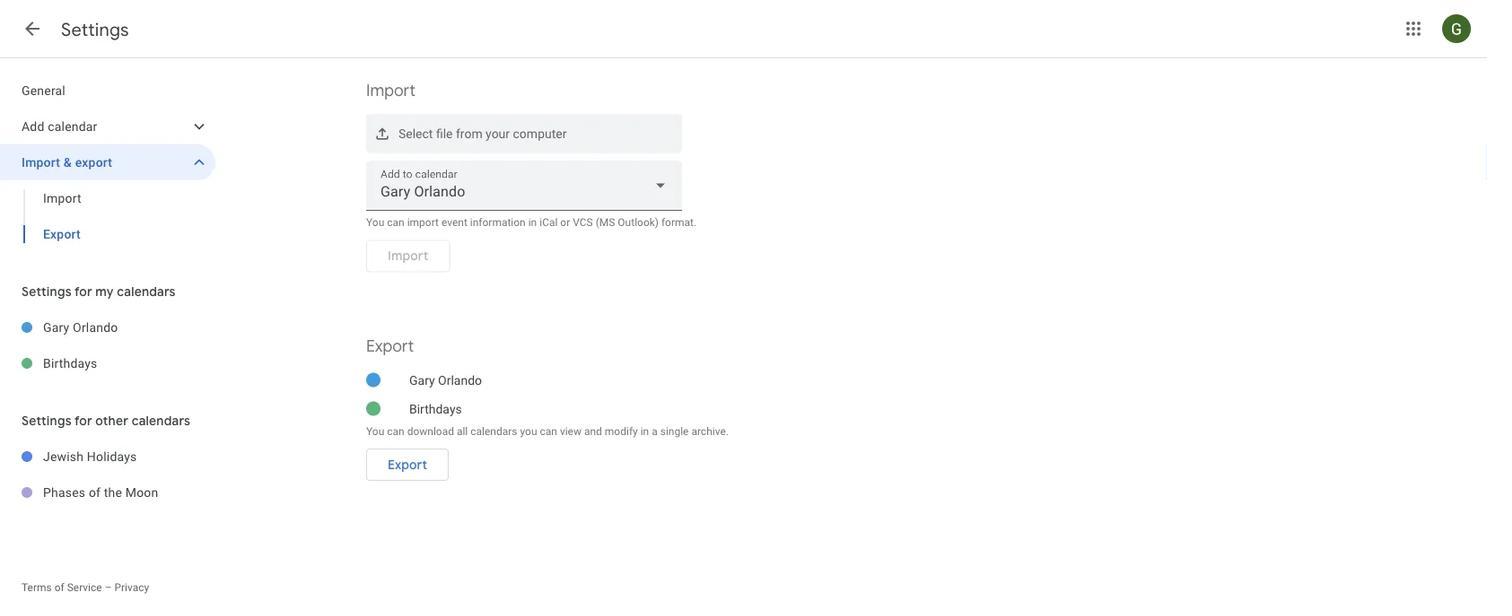 Task type: locate. For each thing, give the bounding box(es) containing it.
–
[[105, 582, 112, 594]]

1 horizontal spatial in
[[641, 425, 649, 438]]

tree containing general
[[0, 73, 215, 252]]

you left import on the left of the page
[[366, 216, 384, 229]]

1 horizontal spatial gary orlando
[[409, 373, 482, 388]]

modify
[[605, 425, 638, 438]]

2 vertical spatial settings
[[22, 413, 72, 429]]

2 for from the top
[[74, 413, 92, 429]]

gary orlando
[[43, 320, 118, 335], [409, 373, 482, 388]]

your
[[486, 126, 510, 141]]

jewish holidays link
[[43, 439, 215, 475]]

for
[[74, 284, 92, 300], [74, 413, 92, 429]]

0 vertical spatial birthdays
[[43, 356, 97, 371]]

you
[[520, 425, 537, 438]]

import
[[366, 80, 415, 101], [22, 155, 60, 170], [43, 191, 81, 206]]

0 vertical spatial gary orlando
[[43, 320, 118, 335]]

&
[[64, 155, 72, 170]]

gary down settings for my calendars
[[43, 320, 70, 335]]

import inside tree item
[[22, 155, 60, 170]]

calendar
[[48, 119, 97, 134]]

birthdays tree item
[[0, 346, 215, 381]]

of inside 'tree item'
[[89, 485, 101, 500]]

in left ical at left
[[528, 216, 537, 229]]

1 horizontal spatial birthdays
[[409, 401, 462, 416]]

1 vertical spatial import
[[22, 155, 60, 170]]

gary orlando up "download"
[[409, 373, 482, 388]]

0 horizontal spatial of
[[54, 582, 64, 594]]

1 vertical spatial gary orlando
[[409, 373, 482, 388]]

0 horizontal spatial orlando
[[73, 320, 118, 335]]

file
[[436, 126, 453, 141]]

view
[[560, 425, 582, 438]]

orlando up all
[[438, 373, 482, 388]]

1 vertical spatial for
[[74, 413, 92, 429]]

import left & at the left
[[22, 155, 60, 170]]

other
[[95, 413, 129, 429]]

for for other
[[74, 413, 92, 429]]

1 you from the top
[[366, 216, 384, 229]]

0 horizontal spatial gary
[[43, 320, 70, 335]]

calendars
[[117, 284, 176, 300], [132, 413, 190, 429], [471, 425, 517, 438]]

you can download all calendars you can view and modify in a single archive.
[[366, 425, 729, 438]]

terms
[[22, 582, 52, 594]]

add
[[22, 119, 44, 134]]

in
[[528, 216, 537, 229], [641, 425, 649, 438]]

from
[[456, 126, 483, 141]]

birthdays
[[43, 356, 97, 371], [409, 401, 462, 416]]

export for general
[[43, 227, 81, 241]]

gary up "download"
[[409, 373, 435, 388]]

phases
[[43, 485, 85, 500]]

information
[[470, 216, 526, 229]]

0 vertical spatial import
[[366, 80, 415, 101]]

in left a
[[641, 425, 649, 438]]

gary orlando inside tree item
[[43, 320, 118, 335]]

1 horizontal spatial gary
[[409, 373, 435, 388]]

group
[[0, 180, 215, 252]]

calendars right the my
[[117, 284, 176, 300]]

2 vertical spatial export
[[388, 457, 427, 473]]

settings
[[61, 18, 129, 41], [22, 284, 72, 300], [22, 413, 72, 429]]

can left import on the left of the page
[[387, 216, 405, 229]]

can for export
[[387, 425, 405, 438]]

export inside group
[[43, 227, 81, 241]]

import down import & export on the left of the page
[[43, 191, 81, 206]]

orlando inside gary orlando tree item
[[73, 320, 118, 335]]

can for import
[[387, 216, 405, 229]]

settings up jewish
[[22, 413, 72, 429]]

for left the my
[[74, 284, 92, 300]]

outlook)
[[618, 216, 659, 229]]

0 horizontal spatial birthdays
[[43, 356, 97, 371]]

birthdays up "download"
[[409, 401, 462, 416]]

privacy link
[[114, 582, 149, 594]]

calendars up jewish holidays link
[[132, 413, 190, 429]]

select file from your computer
[[399, 126, 567, 141]]

1 vertical spatial in
[[641, 425, 649, 438]]

jewish
[[43, 449, 84, 464]]

can left "download"
[[387, 425, 405, 438]]

import up select
[[366, 80, 415, 101]]

0 vertical spatial for
[[74, 284, 92, 300]]

jewish holidays tree item
[[0, 439, 215, 475]]

2 you from the top
[[366, 425, 384, 438]]

you can import event information in ical or vcs (ms outlook) format.
[[366, 216, 697, 229]]

0 vertical spatial export
[[43, 227, 81, 241]]

export
[[75, 155, 112, 170]]

archive.
[[691, 425, 729, 438]]

privacy
[[114, 582, 149, 594]]

1 for from the top
[[74, 284, 92, 300]]

0 vertical spatial gary
[[43, 320, 70, 335]]

gary orlando down settings for my calendars
[[43, 320, 118, 335]]

settings right go back image
[[61, 18, 129, 41]]

tree
[[0, 73, 215, 252]]

1 vertical spatial settings
[[22, 284, 72, 300]]

event
[[441, 216, 467, 229]]

import
[[407, 216, 439, 229]]

1 vertical spatial of
[[54, 582, 64, 594]]

of left the on the bottom of the page
[[89, 485, 101, 500]]

you
[[366, 216, 384, 229], [366, 425, 384, 438]]

1 vertical spatial birthdays
[[409, 401, 462, 416]]

settings left the my
[[22, 284, 72, 300]]

birthdays down gary orlando tree item
[[43, 356, 97, 371]]

orlando down settings for my calendars
[[73, 320, 118, 335]]

0 vertical spatial settings
[[61, 18, 129, 41]]

can
[[387, 216, 405, 229], [387, 425, 405, 438], [540, 425, 557, 438]]

gary
[[43, 320, 70, 335], [409, 373, 435, 388]]

you left "download"
[[366, 425, 384, 438]]

1 vertical spatial you
[[366, 425, 384, 438]]

0 horizontal spatial gary orlando
[[43, 320, 118, 335]]

0 horizontal spatial in
[[528, 216, 537, 229]]

computer
[[513, 126, 567, 141]]

0 vertical spatial of
[[89, 485, 101, 500]]

select file from your computer button
[[366, 114, 682, 153]]

jewish holidays
[[43, 449, 137, 464]]

birthdays link
[[43, 346, 215, 381]]

0 vertical spatial orlando
[[73, 320, 118, 335]]

of for terms
[[54, 582, 64, 594]]

2 vertical spatial import
[[43, 191, 81, 206]]

group containing import
[[0, 180, 215, 252]]

import & export tree item
[[0, 145, 215, 180]]

moon
[[125, 485, 158, 500]]

1 horizontal spatial of
[[89, 485, 101, 500]]

the
[[104, 485, 122, 500]]

of
[[89, 485, 101, 500], [54, 582, 64, 594]]

vcs
[[573, 216, 593, 229]]

for left 'other'
[[74, 413, 92, 429]]

None field
[[366, 161, 682, 211]]

0 vertical spatial you
[[366, 216, 384, 229]]

orlando
[[73, 320, 118, 335], [438, 373, 482, 388]]

of right terms
[[54, 582, 64, 594]]

terms of service link
[[22, 582, 102, 594]]

1 horizontal spatial orlando
[[438, 373, 482, 388]]

export
[[43, 227, 81, 241], [366, 336, 414, 356], [388, 457, 427, 473]]

can right you
[[540, 425, 557, 438]]



Task type: describe. For each thing, give the bounding box(es) containing it.
calendars for settings for my calendars
[[117, 284, 176, 300]]

gary inside tree item
[[43, 320, 70, 335]]

service
[[67, 582, 102, 594]]

add calendar
[[22, 119, 97, 134]]

you for export
[[366, 425, 384, 438]]

and
[[584, 425, 602, 438]]

all
[[457, 425, 468, 438]]

0 vertical spatial in
[[528, 216, 537, 229]]

single
[[660, 425, 689, 438]]

1 vertical spatial orlando
[[438, 373, 482, 388]]

birthdays inside birthdays link
[[43, 356, 97, 371]]

select
[[399, 126, 433, 141]]

format.
[[661, 216, 697, 229]]

download
[[407, 425, 454, 438]]

settings for my calendars
[[22, 284, 176, 300]]

settings for settings for my calendars
[[22, 284, 72, 300]]

phases of the moon
[[43, 485, 158, 500]]

(ms
[[596, 216, 615, 229]]

ical
[[540, 216, 558, 229]]

for for my
[[74, 284, 92, 300]]

import & export
[[22, 155, 112, 170]]

a
[[652, 425, 658, 438]]

phases of the moon link
[[43, 475, 215, 511]]

settings for other calendars tree
[[0, 439, 215, 511]]

terms of service – privacy
[[22, 582, 149, 594]]

gary orlando tree item
[[0, 310, 215, 346]]

settings heading
[[61, 18, 129, 41]]

settings for settings
[[61, 18, 129, 41]]

general
[[22, 83, 65, 98]]

of for phases
[[89, 485, 101, 500]]

my
[[95, 284, 114, 300]]

settings for my calendars tree
[[0, 310, 215, 381]]

settings for other calendars
[[22, 413, 190, 429]]

or
[[560, 216, 570, 229]]

1 vertical spatial export
[[366, 336, 414, 356]]

settings for settings for other calendars
[[22, 413, 72, 429]]

holidays
[[87, 449, 137, 464]]

phases of the moon tree item
[[0, 475, 215, 511]]

you for import
[[366, 216, 384, 229]]

calendars for settings for other calendars
[[132, 413, 190, 429]]

1 vertical spatial gary
[[409, 373, 435, 388]]

calendars right all
[[471, 425, 517, 438]]

import inside group
[[43, 191, 81, 206]]

go back image
[[22, 18, 43, 39]]

export for export
[[388, 457, 427, 473]]



Task type: vqa. For each thing, say whether or not it's contained in the screenshot.
ADD CALENDAR
yes



